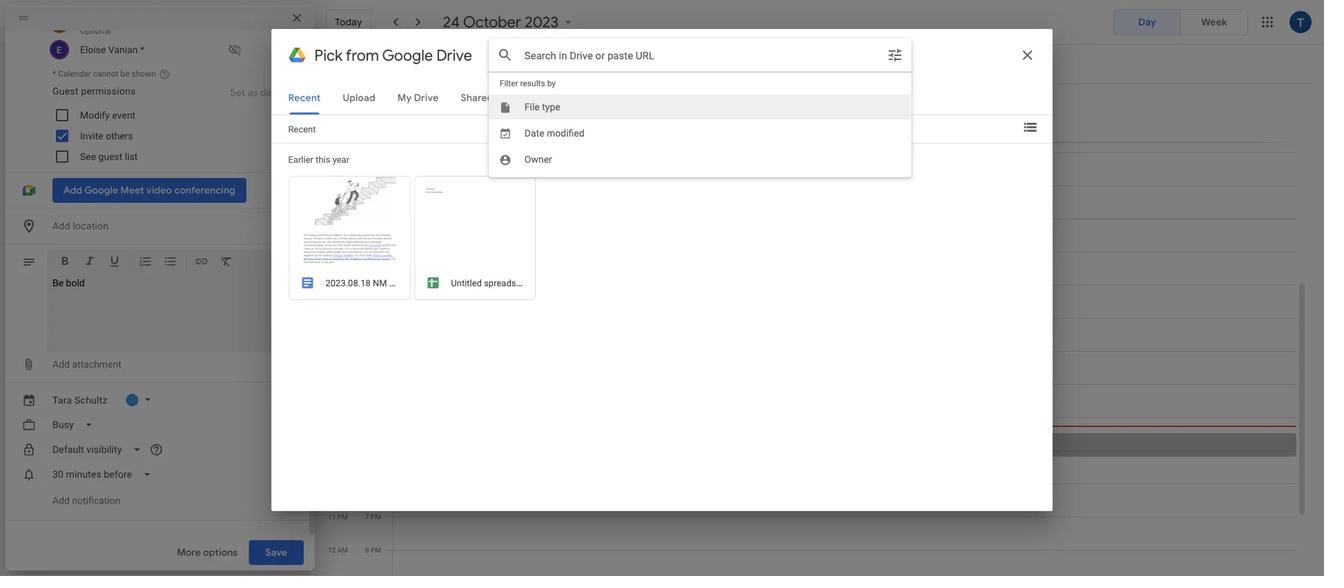 Task type: describe. For each thing, give the bounding box(es) containing it.
underline image
[[108, 255, 122, 271]]

be
[[121, 69, 130, 79]]

guest
[[52, 85, 79, 97]]

today button
[[326, 10, 371, 35]]

guest
[[99, 151, 123, 162]]

2
[[332, 215, 336, 223]]

Day radio
[[1114, 9, 1182, 35]]

grid containing 1 pm
[[321, 84, 1308, 577]]

1 vertical spatial *
[[52, 69, 56, 79]]

* calendar cannot be shown
[[52, 69, 156, 79]]

event
[[112, 109, 136, 121]]

group containing guest permissions
[[47, 80, 298, 167]]

9 am
[[365, 182, 381, 190]]

2 pm
[[332, 215, 348, 223]]

invite others
[[80, 130, 133, 142]]

11 for 11 am
[[361, 248, 369, 256]]

12 am
[[328, 546, 348, 555]]

cannot
[[93, 69, 118, 79]]

add for add notification
[[52, 496, 70, 507]]

24
[[443, 12, 460, 32]]

12 for 12 am
[[328, 546, 336, 555]]

8 pm
[[365, 546, 381, 555]]

modify event
[[80, 109, 136, 121]]

11 pm
[[328, 513, 348, 522]]

day
[[1139, 16, 1157, 28]]

24 october 2023 button
[[438, 12, 581, 32]]

am for 11 am
[[371, 248, 381, 256]]

formatting options toolbar
[[47, 250, 298, 279]]

add notification button
[[47, 489, 126, 514]]

* inside eloise vanian tree item
[[140, 44, 144, 55]]

permissions
[[81, 85, 136, 97]]

october
[[464, 12, 522, 32]]

Week radio
[[1181, 9, 1249, 35]]

3
[[332, 248, 336, 256]]

tara schultz
[[52, 395, 108, 406]]

attachment
[[72, 359, 121, 370]]

vanian
[[108, 44, 138, 55]]

9
[[365, 182, 369, 190]]

see
[[80, 151, 96, 162]]

11 am
[[361, 248, 381, 256]]

4
[[332, 281, 336, 289]]

7 pm
[[365, 513, 381, 522]]

week
[[1202, 16, 1228, 28]]

column header inside grid
[[392, 84, 1297, 142]]



Task type: locate. For each thing, give the bounding box(es) containing it.
notification
[[72, 496, 120, 507]]

eloise
[[80, 44, 106, 55]]

numbered list image
[[139, 255, 153, 271]]

pm
[[338, 182, 348, 190], [338, 215, 348, 223], [338, 248, 348, 256], [338, 281, 348, 289], [371, 281, 381, 289], [338, 513, 348, 522], [371, 513, 381, 522], [371, 546, 381, 555]]

0 vertical spatial 11
[[361, 248, 369, 256]]

pm right 2
[[338, 215, 348, 223]]

add left notification at the left bottom of page
[[52, 496, 70, 507]]

am right '9'
[[371, 182, 381, 190]]

option group containing day
[[1114, 9, 1249, 35]]

1
[[332, 182, 336, 190]]

0 horizontal spatial *
[[52, 69, 56, 79]]

be bold
[[52, 278, 85, 289]]

remove formatting image
[[220, 255, 233, 271]]

Description text field
[[52, 278, 293, 347]]

pm for 2 pm
[[338, 215, 348, 223]]

pm for 11 pm
[[338, 513, 348, 522]]

* left "calendar"
[[52, 69, 56, 79]]

guests invited to this event. tree
[[47, 0, 298, 61]]

today
[[335, 16, 362, 28]]

pm for 3 pm
[[338, 248, 348, 256]]

pm right the 7
[[371, 513, 381, 522]]

1 vertical spatial 12
[[328, 546, 336, 555]]

be
[[52, 278, 64, 289]]

option group
[[1114, 9, 1249, 35]]

1 add from the top
[[52, 359, 70, 370]]

2023
[[525, 12, 559, 32]]

11 up 12 am
[[328, 513, 336, 522]]

0 horizontal spatial 11
[[328, 513, 336, 522]]

italic image
[[83, 255, 97, 271]]

0 vertical spatial add
[[52, 359, 70, 370]]

schultz
[[75, 395, 108, 406]]

add notification
[[52, 496, 120, 507]]

am
[[371, 182, 381, 190], [371, 248, 381, 256], [338, 546, 348, 555]]

24 october 2023
[[443, 12, 559, 32]]

7
[[365, 513, 369, 522]]

*
[[140, 44, 144, 55], [52, 69, 56, 79]]

0 vertical spatial *
[[140, 44, 144, 55]]

modify
[[80, 109, 110, 121]]

pm right 4
[[338, 281, 348, 289]]

others
[[106, 130, 133, 142]]

2 add from the top
[[52, 496, 70, 507]]

8
[[365, 546, 369, 555]]

am left the 8
[[338, 546, 348, 555]]

12
[[361, 281, 369, 289], [328, 546, 336, 555]]

bulleted list image
[[164, 255, 178, 271]]

am up 12 pm
[[371, 248, 381, 256]]

clark runnerman, optional tree item
[[47, 10, 298, 39]]

pm for 1 pm
[[338, 182, 348, 190]]

pm for 8 pm
[[371, 546, 381, 555]]

tara
[[52, 395, 72, 406]]

shown
[[132, 69, 156, 79]]

see guest list
[[80, 151, 138, 162]]

eloise vanian tree item
[[47, 39, 298, 61]]

bold image
[[58, 255, 72, 271]]

pm for 4 pm
[[338, 281, 348, 289]]

1 vertical spatial 11
[[328, 513, 336, 522]]

pm right 1
[[338, 182, 348, 190]]

pm right the 8
[[371, 546, 381, 555]]

11
[[361, 248, 369, 256], [328, 513, 336, 522]]

1 pm
[[332, 182, 348, 190]]

am for 12 am
[[338, 546, 348, 555]]

pm right 3
[[338, 248, 348, 256]]

12 for 12 pm
[[361, 281, 369, 289]]

pm left the 7
[[338, 513, 348, 522]]

group
[[47, 80, 298, 167]]

optional
[[80, 26, 111, 36]]

insert link image
[[195, 255, 209, 271]]

grid
[[321, 84, 1308, 577]]

0 vertical spatial am
[[371, 182, 381, 190]]

add left the attachment
[[52, 359, 70, 370]]

invite
[[80, 130, 103, 142]]

column header
[[392, 84, 1297, 142]]

3 pm
[[332, 248, 348, 256]]

add
[[52, 359, 70, 370], [52, 496, 70, 507]]

add for add attachment
[[52, 359, 70, 370]]

bold
[[66, 278, 85, 289]]

list
[[125, 151, 138, 162]]

4 pm
[[332, 281, 348, 289]]

1 horizontal spatial 11
[[361, 248, 369, 256]]

pm for 12 pm
[[371, 281, 381, 289]]

1 vertical spatial am
[[371, 248, 381, 256]]

11 right 3 pm
[[361, 248, 369, 256]]

1 horizontal spatial *
[[140, 44, 144, 55]]

eloise vanian *
[[80, 44, 144, 55]]

* right vanian
[[140, 44, 144, 55]]

pm down 11 am
[[371, 281, 381, 289]]

11 for 11 pm
[[328, 513, 336, 522]]

12 down 11 pm
[[328, 546, 336, 555]]

0 vertical spatial 12
[[361, 281, 369, 289]]

0 horizontal spatial 12
[[328, 546, 336, 555]]

add attachment button
[[47, 352, 127, 377]]

12 right 4 pm
[[361, 281, 369, 289]]

add attachment
[[52, 359, 121, 370]]

1 vertical spatial add
[[52, 496, 70, 507]]

pm for 7 pm
[[371, 513, 381, 522]]

guest permissions
[[52, 85, 136, 97]]

1 horizontal spatial 12
[[361, 281, 369, 289]]

12 pm
[[361, 281, 381, 289]]

calendar
[[58, 69, 91, 79]]

2 vertical spatial am
[[338, 546, 348, 555]]

am for 9 am
[[371, 182, 381, 190]]



Task type: vqa. For each thing, say whether or not it's contained in the screenshot.
See
yes



